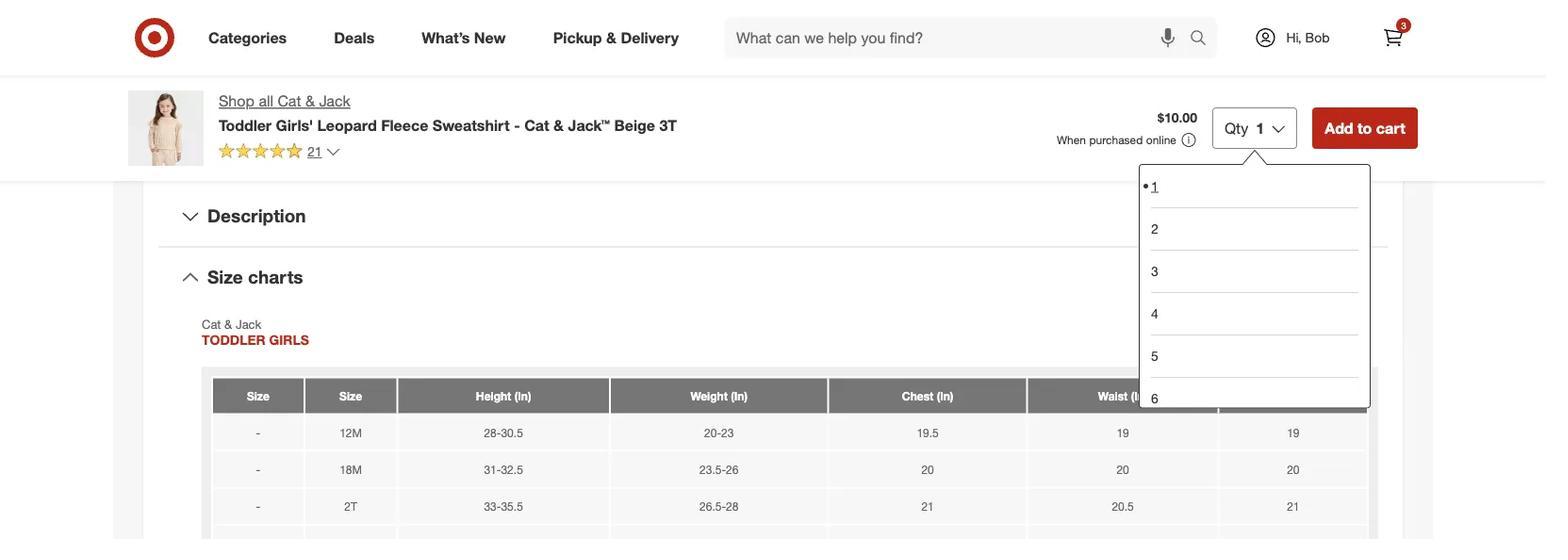 Task type: vqa. For each thing, say whether or not it's contained in the screenshot.
purchased at the right
yes



Task type: locate. For each thing, give the bounding box(es) containing it.
3 link right bob
[[1373, 17, 1414, 58]]

size charts
[[207, 267, 303, 289]]

3 down 2 in the top of the page
[[1151, 263, 1159, 280]]

2 vertical spatial &
[[554, 116, 564, 134]]

add
[[1325, 119, 1354, 137]]

hi, bob
[[1287, 29, 1330, 46]]

1 vertical spatial 1
[[1151, 178, 1159, 194]]

0 horizontal spatial 3
[[1151, 263, 1159, 280]]

0 vertical spatial 1
[[1256, 119, 1265, 137]]

jack™
[[568, 116, 610, 134]]

1 horizontal spatial 3 link
[[1373, 17, 1414, 58]]

3 link down 1 link
[[1151, 250, 1359, 292]]

to
[[1358, 119, 1372, 137]]

shop all cat & jack toddler girls' leopard fleece sweatshirt - cat & jack™ beige 3t
[[219, 92, 677, 134]]

image of toddler girls' leopard fleece sweatshirt - cat & jack™ beige 3t image
[[128, 91, 204, 166]]

1 vertical spatial cat
[[524, 116, 549, 134]]

6 link
[[1151, 377, 1359, 420]]

What can we help you find? suggestions appear below search field
[[725, 17, 1195, 58]]

2 horizontal spatial &
[[606, 28, 617, 47]]

1 horizontal spatial 1
[[1256, 119, 1265, 137]]

0 vertical spatial &
[[606, 28, 617, 47]]

3 up sponsored
[[1401, 19, 1407, 31]]

& right pickup
[[606, 28, 617, 47]]

21 link
[[219, 142, 341, 164]]

& left jack
[[305, 92, 315, 110]]

0 horizontal spatial 1
[[1151, 178, 1159, 194]]

categories link
[[192, 17, 310, 58]]

cat right all
[[278, 92, 301, 110]]

3
[[1401, 19, 1407, 31], [1151, 263, 1159, 280]]

hi,
[[1287, 29, 1302, 46]]

advertisement region
[[796, 0, 1418, 48]]

fleece
[[381, 116, 428, 134]]

all
[[259, 92, 273, 110]]

shop
[[219, 92, 255, 110]]

0 vertical spatial cat
[[278, 92, 301, 110]]

0 vertical spatial 3
[[1401, 19, 1407, 31]]

purchased
[[1089, 133, 1143, 147]]

1 horizontal spatial 3
[[1401, 19, 1407, 31]]

1 horizontal spatial &
[[554, 116, 564, 134]]

description
[[207, 206, 306, 227]]

cat right the -
[[524, 116, 549, 134]]

5 link
[[1151, 335, 1359, 377]]

when purchased online
[[1057, 133, 1177, 147]]

0 vertical spatial 3 link
[[1373, 17, 1414, 58]]

online
[[1146, 133, 1177, 147]]

1 right qty
[[1256, 119, 1265, 137]]

3 link
[[1373, 17, 1414, 58], [1151, 250, 1359, 292]]

size
[[207, 267, 243, 289]]

search
[[1181, 30, 1227, 49]]

&
[[606, 28, 617, 47], [305, 92, 315, 110], [554, 116, 564, 134]]

1 vertical spatial &
[[305, 92, 315, 110]]

what's
[[422, 28, 470, 47]]

0 horizontal spatial 3 link
[[1151, 250, 1359, 292]]

beige
[[614, 116, 655, 134]]

search button
[[1181, 17, 1227, 62]]

1
[[1256, 119, 1265, 137], [1151, 178, 1159, 194]]

what's new link
[[406, 17, 530, 58]]

when
[[1057, 133, 1086, 147]]

pickup
[[553, 28, 602, 47]]

sweatshirt
[[433, 116, 510, 134]]

delivery
[[621, 28, 679, 47]]

0 horizontal spatial &
[[305, 92, 315, 110]]

0 horizontal spatial cat
[[278, 92, 301, 110]]

cat
[[278, 92, 301, 110], [524, 116, 549, 134]]

& left jack™
[[554, 116, 564, 134]]

2 link
[[1151, 207, 1359, 250]]

1 link
[[1151, 165, 1359, 207]]

1 up 2 in the top of the page
[[1151, 178, 1159, 194]]



Task type: describe. For each thing, give the bounding box(es) containing it.
size charts button
[[158, 248, 1388, 308]]

1 vertical spatial 3
[[1151, 263, 1159, 280]]

description button
[[158, 187, 1388, 247]]

3t
[[659, 116, 677, 134]]

qty 1
[[1225, 119, 1265, 137]]

add to cart button
[[1313, 107, 1418, 149]]

jack
[[319, 92, 351, 110]]

4 link
[[1151, 292, 1359, 335]]

2
[[1151, 221, 1159, 237]]

$10.00
[[1158, 110, 1197, 126]]

girls'
[[276, 116, 313, 134]]

1 vertical spatial 3 link
[[1151, 250, 1359, 292]]

pickup & delivery link
[[537, 17, 702, 58]]

deals
[[334, 28, 375, 47]]

charts
[[248, 267, 303, 289]]

6
[[1151, 390, 1159, 407]]

1 horizontal spatial cat
[[524, 116, 549, 134]]

what's new
[[422, 28, 506, 47]]

pickup & delivery
[[553, 28, 679, 47]]

1 2 3 4 5 6
[[1151, 178, 1159, 407]]

21
[[307, 143, 322, 160]]

sponsored
[[1362, 50, 1418, 64]]

bob
[[1306, 29, 1330, 46]]

cart
[[1376, 119, 1406, 137]]

leopard
[[317, 116, 377, 134]]

categories
[[208, 28, 287, 47]]

deals link
[[318, 17, 398, 58]]

new
[[474, 28, 506, 47]]

add to cart
[[1325, 119, 1406, 137]]

-
[[514, 116, 520, 134]]

5
[[1151, 348, 1159, 364]]

toddler
[[219, 116, 272, 134]]

4
[[1151, 305, 1159, 322]]

qty
[[1225, 119, 1249, 137]]



